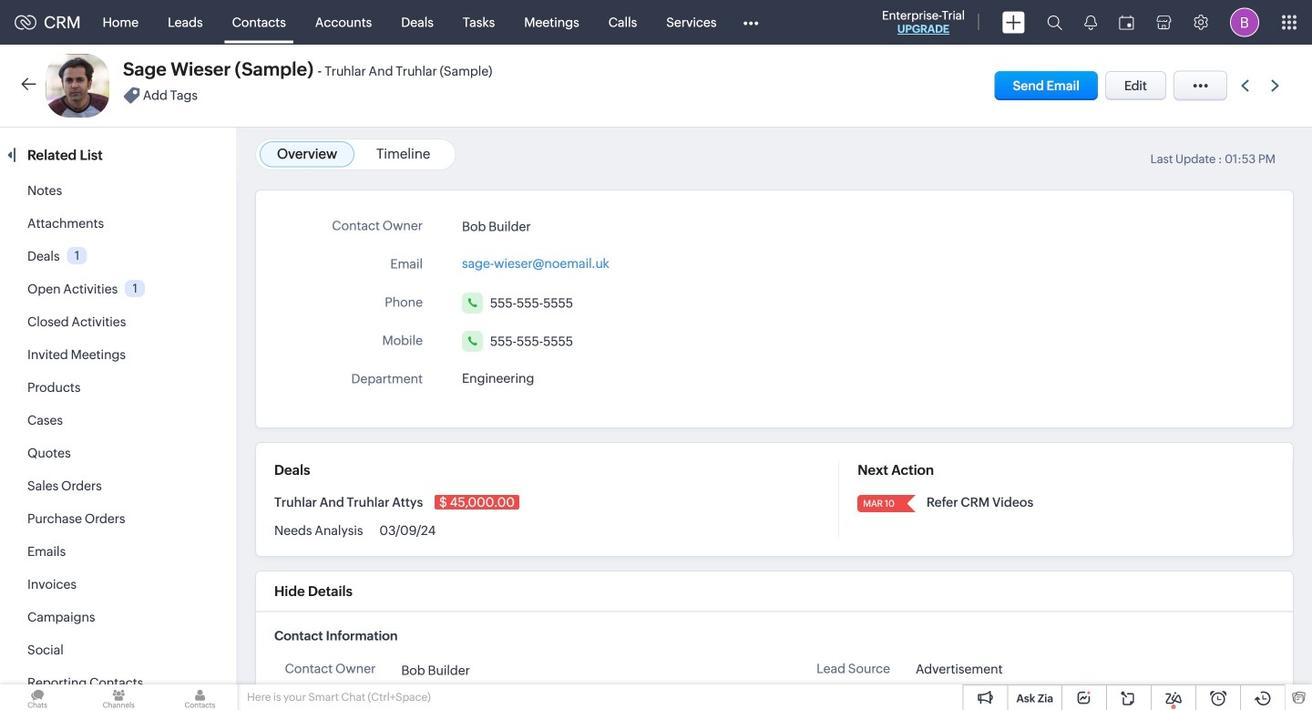 Task type: describe. For each thing, give the bounding box(es) containing it.
calendar image
[[1119, 15, 1135, 30]]

create menu image
[[1003, 11, 1025, 33]]

signals image
[[1085, 15, 1097, 30]]

search image
[[1047, 15, 1063, 30]]

chats image
[[0, 685, 75, 710]]

logo image
[[15, 15, 36, 30]]

previous record image
[[1241, 80, 1250, 92]]

signals element
[[1074, 0, 1108, 45]]

next record image
[[1271, 80, 1283, 92]]

Other Modules field
[[731, 8, 771, 37]]



Task type: locate. For each thing, give the bounding box(es) containing it.
profile element
[[1220, 0, 1271, 44]]

profile image
[[1230, 8, 1260, 37]]

create menu element
[[992, 0, 1036, 44]]

search element
[[1036, 0, 1074, 45]]

contacts image
[[163, 685, 238, 710]]

channels image
[[81, 685, 156, 710]]



Task type: vqa. For each thing, say whether or not it's contained in the screenshot.
size Icon
no



